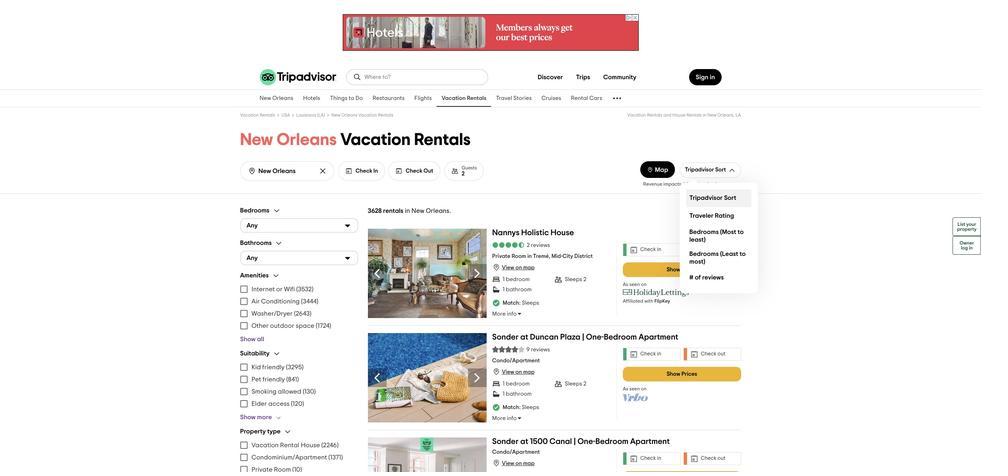 Task type: vqa. For each thing, say whether or not it's contained in the screenshot.
topmost Rental
yes



Task type: describe. For each thing, give the bounding box(es) containing it.
nannys holistic house, vacation rental in new orleans image
[[368, 229, 487, 318]]

orleans for new orleans link
[[273, 96, 294, 101]]

vacation inside 'link'
[[442, 96, 466, 101]]

type
[[267, 429, 281, 435]]

traveler
[[690, 213, 714, 219]]

flights link
[[410, 90, 437, 107]]

bedrooms (least to most)
[[690, 251, 746, 265]]

(least
[[721, 251, 739, 257]]

apartment for sonder at duncan plaza | one-bedroom apartment
[[639, 333, 679, 342]]

apartment for sonder at 1500 canal | one-bedroom apartment
[[631, 438, 670, 446]]

1 vertical spatial search search field
[[259, 167, 313, 175]]

2 vertical spatial orleans
[[277, 131, 337, 148]]

and
[[664, 113, 672, 118]]

discover
[[538, 74, 563, 81]]

match: sleeps for at
[[503, 405, 540, 411]]

pet
[[252, 377, 261, 383]]

sign
[[696, 74, 709, 81]]

group containing bedrooms
[[240, 207, 358, 233]]

1 vertical spatial new orleans vacation rentals
[[240, 131, 471, 148]]

9 reviews
[[527, 347, 550, 353]]

prices for sonder at duncan plaza | one-bedroom apartment
[[682, 372, 698, 377]]

1 condo/apartment from the top
[[492, 358, 540, 364]]

check out for sonder at duncan plaza | one-bedroom apartment
[[701, 352, 726, 357]]

sonder at duncan plaza | one-bedroom apartment link
[[492, 333, 679, 345]]

vacation rentals and house rentals in new orleans, la
[[628, 113, 741, 118]]

things to do link
[[325, 90, 368, 107]]

house for nannys holistic house
[[551, 229, 574, 237]]

9
[[527, 347, 530, 353]]

group containing property type
[[240, 428, 358, 473]]

check in
[[356, 168, 378, 174]]

more info for nannys holistic house
[[492, 312, 517, 317]]

3628 rentals in new orleans.
[[368, 208, 451, 214]]

view for sonder
[[502, 370, 515, 376]]

2 condo/apartment from the top
[[492, 450, 540, 455]]

bedroom for canal
[[596, 438, 629, 446]]

sort for tripadvisor sort dropdown button
[[716, 167, 726, 173]]

in inside owner log in
[[970, 246, 973, 251]]

elder access (120)
[[252, 401, 304, 407]]

order.
[[701, 182, 715, 187]]

(la)
[[317, 113, 325, 118]]

room
[[512, 254, 526, 260]]

kid friendly (3295)
[[252, 364, 304, 371]]

usa link
[[282, 113, 290, 118]]

conditioning
[[261, 298, 300, 305]]

district
[[575, 254, 593, 260]]

check out button
[[388, 162, 440, 181]]

bedroom for nannys
[[506, 277, 530, 283]]

vacation down new orleans link
[[240, 113, 259, 118]]

affiliated with flipkey
[[623, 299, 671, 304]]

this
[[683, 182, 691, 187]]

orleans,
[[718, 113, 735, 118]]

1500
[[530, 438, 548, 446]]

do
[[356, 96, 363, 101]]

bathroom for sonder
[[506, 392, 532, 397]]

property
[[958, 227, 977, 232]]

tripadvisor sort button
[[680, 163, 741, 178]]

4 1 from the top
[[503, 392, 505, 397]]

vacation down 'do'
[[359, 113, 377, 118]]

view for nannys
[[502, 265, 515, 271]]

map for at
[[523, 370, 535, 376]]

nannys
[[492, 229, 520, 237]]

1 vertical spatial vacation rentals link
[[240, 113, 275, 118]]

things
[[330, 96, 348, 101]]

internet or wifi (3532)
[[252, 286, 314, 293]]

1 vertical spatial vacation rentals
[[240, 113, 275, 118]]

any for bedrooms
[[247, 223, 258, 229]]

louisiana (la)
[[296, 113, 325, 118]]

show more button
[[240, 414, 285, 422]]

rental cars link
[[567, 90, 608, 107]]

at for 1500
[[521, 438, 529, 446]]

orleans for the new orleans vacation rentals link at the left top
[[341, 113, 358, 118]]

2 reviews
[[527, 243, 550, 248]]

least)
[[690, 237, 706, 243]]

reviews for nannys holistic house
[[531, 243, 550, 248]]

more info for sonder at duncan plaza | one-bedroom apartment
[[492, 416, 517, 422]]

one- for plaza
[[586, 333, 604, 342]]

0 vertical spatial rental
[[571, 96, 589, 101]]

check inside popup button
[[356, 168, 372, 174]]

sonder for sonder at duncan plaza | one-bedroom apartment
[[492, 333, 519, 342]]

rentals left and
[[647, 113, 663, 118]]

rating
[[715, 213, 735, 219]]

check out for nannys holistic house
[[701, 247, 726, 253]]

suitability
[[240, 351, 270, 357]]

private room in tremé, mid-city district
[[492, 254, 593, 260]]

all
[[257, 336, 264, 343]]

(most
[[721, 229, 737, 235]]

(2643)
[[294, 311, 312, 317]]

as seen on for nannys holistic house
[[623, 282, 647, 287]]

amenities
[[240, 273, 269, 279]]

hotels link
[[298, 90, 325, 107]]

map button
[[641, 162, 675, 178]]

washer/dryer
[[252, 311, 293, 317]]

space
[[296, 323, 315, 329]]

0 vertical spatial more
[[730, 182, 741, 187]]

sort
[[692, 182, 700, 187]]

tripadvisor image
[[260, 69, 336, 85]]

bedrooms for bedrooms (least to most)
[[690, 251, 719, 257]]

outdoor
[[270, 323, 295, 329]]

of
[[695, 275, 701, 281]]

show prices for nannys holistic house
[[667, 267, 698, 273]]

learn more link
[[716, 182, 741, 187]]

more for sonder at duncan plaza | one-bedroom apartment
[[492, 416, 506, 422]]

1 bedroom for sonder
[[503, 382, 530, 387]]

rentals right and
[[687, 113, 702, 118]]

# of reviews
[[690, 275, 724, 281]]

house for vacation rental house (2246)
[[301, 442, 320, 449]]

as for sonder at duncan plaza | one-bedroom apartment
[[623, 387, 629, 392]]

vacation rental house (2246)
[[252, 442, 339, 449]]

vacation down the new orleans vacation rentals link at the left top
[[341, 131, 411, 148]]

rentals left usa link
[[260, 113, 275, 118]]

flipkey
[[655, 299, 671, 304]]

check in button
[[338, 162, 385, 181]]

advertisement region
[[343, 14, 639, 51]]

vacation inside group
[[252, 442, 279, 449]]

2 1 from the top
[[503, 287, 505, 293]]

owner log in button
[[953, 236, 982, 255]]

rentals inside 'link'
[[467, 96, 487, 101]]

louisiana (la) link
[[296, 113, 325, 118]]

as for nannys holistic house
[[623, 282, 629, 287]]

louisiana
[[296, 113, 316, 118]]

view on map for sonder
[[502, 370, 535, 376]]

sleeps 2 for duncan
[[565, 382, 587, 387]]

show inside 'dropdown button'
[[240, 414, 256, 421]]

check in for sonder at duncan plaza | one-bedroom apartment
[[641, 352, 662, 357]]

impacts
[[664, 182, 682, 187]]

1 1 from the top
[[503, 277, 505, 283]]

new orleans link
[[255, 90, 298, 107]]

(1724)
[[316, 323, 331, 329]]

community button
[[597, 69, 643, 85]]

owner
[[960, 241, 975, 246]]

pet friendly (841)
[[252, 377, 299, 383]]

show prices button for sonder at duncan plaza | one-bedroom apartment
[[623, 367, 741, 382]]

info for nannys
[[507, 312, 517, 317]]

list your property
[[958, 222, 977, 232]]

0 vertical spatial house
[[673, 113, 686, 118]]

1 horizontal spatial vacation rentals link
[[437, 90, 492, 107]]

tripadvisor sort for "list box" containing tripadvisor sort
[[690, 195, 737, 201]]

guests
[[462, 165, 477, 170]]

info for sonder
[[507, 416, 517, 422]]

any for bathrooms
[[247, 255, 258, 262]]

new orleans
[[260, 96, 294, 101]]

group containing bathrooms
[[240, 239, 358, 265]]

as seen on for sonder at duncan plaza | one-bedroom apartment
[[623, 387, 647, 392]]

air conditioning (3444)
[[252, 298, 318, 305]]

3 view on map button from the top
[[492, 460, 535, 468]]

canal
[[550, 438, 572, 446]]

list
[[958, 222, 966, 227]]

clear image
[[319, 167, 327, 175]]

property
[[240, 429, 266, 435]]

2 inside guests 2
[[462, 171, 465, 177]]

bedrooms for bedrooms
[[240, 208, 270, 214]]

other outdoor space (1724)
[[252, 323, 331, 329]]

more inside show more 'dropdown button'
[[257, 414, 272, 421]]

out for sonder at 1500 canal | one-bedroom apartment
[[718, 457, 726, 462]]

one- for canal
[[578, 438, 596, 446]]

smoking allowed (130)
[[252, 389, 316, 395]]

(130)
[[303, 389, 316, 395]]

3 view on map from the top
[[502, 461, 535, 467]]



Task type: locate. For each thing, give the bounding box(es) containing it.
rental up condominium/apartment
[[280, 442, 300, 449]]

1 map from the top
[[523, 265, 535, 271]]

more right learn
[[730, 182, 741, 187]]

2 as from the top
[[623, 387, 629, 392]]

0 horizontal spatial |
[[574, 438, 576, 446]]

house up condominium/apartment (1371)
[[301, 442, 320, 449]]

tremé,
[[533, 254, 551, 260]]

show
[[667, 267, 681, 273], [240, 336, 256, 343], [667, 372, 681, 377], [240, 414, 256, 421]]

view on map button
[[492, 264, 535, 272], [492, 368, 535, 376], [492, 460, 535, 468]]

seen for nannys holistic house
[[630, 282, 640, 287]]

2 view from the top
[[502, 370, 515, 376]]

1 vertical spatial orleans
[[341, 113, 358, 118]]

0 vertical spatial bedrooms
[[240, 208, 270, 214]]

2 group from the top
[[240, 239, 358, 265]]

view on map button for nannys
[[492, 264, 535, 272]]

view on map button for sonder
[[492, 368, 535, 376]]

learn
[[716, 182, 729, 187]]

mid-
[[552, 254, 563, 260]]

match:
[[503, 301, 521, 306], [503, 405, 521, 411]]

list box
[[680, 183, 758, 294]]

cars
[[590, 96, 603, 101]]

2 friendly from the top
[[263, 377, 285, 383]]

1 vertical spatial at
[[521, 438, 529, 446]]

prices
[[682, 267, 698, 273], [682, 372, 698, 377]]

tripadvisor sort inside "list box"
[[690, 195, 737, 201]]

tripadvisor sort
[[685, 167, 726, 173], [690, 195, 737, 201]]

group containing amenities
[[240, 272, 358, 344]]

0 vertical spatial sort
[[716, 167, 726, 173]]

with
[[645, 299, 654, 304]]

show more
[[240, 414, 272, 421]]

1 vertical spatial 1 bedroom
[[503, 382, 530, 387]]

1 vertical spatial match: sleeps
[[503, 405, 540, 411]]

1 horizontal spatial rental
[[571, 96, 589, 101]]

0 vertical spatial tripadvisor sort
[[685, 167, 726, 173]]

3 check out from the top
[[701, 457, 726, 462]]

3 view from the top
[[502, 461, 515, 467]]

1 show prices button from the top
[[623, 263, 741, 277]]

holistic
[[522, 229, 549, 237]]

list your property button
[[953, 218, 982, 236]]

2 vertical spatial house
[[301, 442, 320, 449]]

bedrooms up bathrooms
[[240, 208, 270, 214]]

2 match: from the top
[[503, 405, 521, 411]]

sonder at duncan plaza | one-bedroom apartment
[[492, 333, 679, 342]]

show inside button
[[240, 336, 256, 343]]

1 vertical spatial more
[[492, 416, 506, 422]]

1 vertical spatial view on map button
[[492, 368, 535, 376]]

2 vertical spatial reviews
[[531, 347, 550, 353]]

any
[[247, 223, 258, 229], [247, 255, 258, 262]]

reviews right of
[[703, 275, 724, 281]]

check in for nannys holistic house
[[641, 247, 662, 253]]

1 vertical spatial bedroom
[[506, 382, 530, 387]]

to left 'do'
[[349, 96, 355, 101]]

2 any from the top
[[247, 255, 258, 262]]

3 group from the top
[[240, 272, 358, 344]]

at up 9
[[521, 333, 529, 342]]

orleans.
[[426, 208, 451, 214]]

bedroom for plaza
[[604, 333, 637, 342]]

1 view on map from the top
[[502, 265, 535, 271]]

1 vertical spatial friendly
[[263, 377, 285, 383]]

reviews up tremé,
[[531, 243, 550, 248]]

holidaylettings.com logo image
[[623, 289, 690, 297]]

sort down learn more link
[[725, 195, 737, 201]]

show all
[[240, 336, 264, 343]]

1 horizontal spatial vacation rentals
[[442, 96, 487, 101]]

| right plaza on the right
[[583, 333, 585, 342]]

check in
[[641, 247, 662, 253], [641, 352, 662, 357], [641, 457, 662, 462]]

1 horizontal spatial search search field
[[365, 74, 481, 81]]

as seen on up vrbo.com logo
[[623, 387, 647, 392]]

new orleans vacation rentals down 'do'
[[332, 113, 394, 118]]

0 vertical spatial 1 bathroom
[[503, 287, 532, 293]]

1 any from the top
[[247, 223, 258, 229]]

show prices button
[[623, 263, 741, 277], [623, 367, 741, 382]]

menu for suitability
[[240, 362, 358, 410]]

check out for sonder at 1500 canal | one-bedroom apartment
[[701, 457, 726, 462]]

1 vertical spatial match:
[[503, 405, 521, 411]]

1 menu from the top
[[240, 283, 358, 332]]

1 horizontal spatial more
[[730, 182, 741, 187]]

1 bedroom down room
[[503, 277, 530, 283]]

tripadvisor inside dropdown button
[[685, 167, 715, 173]]

menu containing internet or wifi (3532)
[[240, 283, 358, 332]]

2 vertical spatial map
[[523, 461, 535, 467]]

friendly for kid
[[262, 364, 285, 371]]

1 bathroom from the top
[[506, 287, 532, 293]]

reviews for sonder at duncan plaza | one-bedroom apartment
[[531, 347, 550, 353]]

1 vertical spatial show prices
[[667, 372, 698, 377]]

3 map from the top
[[523, 461, 535, 467]]

2 menu from the top
[[240, 362, 358, 410]]

0 vertical spatial reviews
[[531, 243, 550, 248]]

0 vertical spatial match: sleeps
[[503, 301, 540, 306]]

seen for sonder at duncan plaza | one-bedroom apartment
[[630, 387, 640, 392]]

0 horizontal spatial vacation rentals link
[[240, 113, 275, 118]]

seen up vrbo.com logo
[[630, 387, 640, 392]]

owner log in
[[960, 241, 975, 251]]

vacation rentals link
[[437, 90, 492, 107], [240, 113, 275, 118]]

map down 1500
[[523, 461, 535, 467]]

2 view on map button from the top
[[492, 368, 535, 376]]

revenue
[[644, 182, 663, 187]]

0 vertical spatial sonder
[[492, 333, 519, 342]]

menu containing kid friendly (3295)
[[240, 362, 358, 410]]

tripadvisor sort up the order.
[[685, 167, 726, 173]]

2 seen from the top
[[630, 387, 640, 392]]

| for canal
[[574, 438, 576, 446]]

1 bedroom down 9
[[503, 382, 530, 387]]

1 vertical spatial info
[[507, 416, 517, 422]]

2 as seen on from the top
[[623, 387, 647, 392]]

1 vertical spatial view
[[502, 370, 515, 376]]

3 check in from the top
[[641, 457, 662, 462]]

vacation rentals
[[442, 96, 487, 101], [240, 113, 275, 118]]

property type
[[240, 429, 281, 435]]

seen up affiliated
[[630, 282, 640, 287]]

bedrooms up the most)
[[690, 251, 719, 257]]

new orleans vacation rentals
[[332, 113, 394, 118], [240, 131, 471, 148]]

2 bathroom from the top
[[506, 392, 532, 397]]

1 match: sleeps from the top
[[503, 301, 540, 306]]

restaurants link
[[368, 90, 410, 107]]

search search field up flights link
[[365, 74, 481, 81]]

nannys holistic house link
[[492, 229, 574, 240]]

view on map button down room
[[492, 264, 535, 272]]

1 horizontal spatial search image
[[353, 73, 361, 81]]

to right (least
[[740, 251, 746, 257]]

search search field left 'clear' image on the left
[[259, 167, 313, 175]]

1 bedroom
[[503, 277, 530, 283], [503, 382, 530, 387]]

menu containing vacation rental house (2246)
[[240, 440, 358, 473]]

bathroom
[[506, 287, 532, 293], [506, 392, 532, 397]]

apartment
[[639, 333, 679, 342], [631, 438, 670, 446]]

0 vertical spatial to
[[349, 96, 355, 101]]

0 vertical spatial search image
[[353, 73, 361, 81]]

2 info from the top
[[507, 416, 517, 422]]

to inside bedrooms (least to most)
[[740, 251, 746, 257]]

search image for search search field to the bottom
[[248, 167, 256, 175]]

list box containing tripadvisor sort
[[680, 183, 758, 294]]

vacation left and
[[628, 113, 646, 118]]

group
[[240, 207, 358, 233], [240, 239, 358, 265], [240, 272, 358, 344], [240, 350, 358, 422], [240, 428, 358, 473]]

1 vertical spatial as seen on
[[623, 387, 647, 392]]

1 vertical spatial apartment
[[631, 438, 670, 446]]

2 any button from the top
[[240, 251, 358, 265]]

1 any button from the top
[[240, 218, 358, 233]]

1 more info from the top
[[492, 312, 517, 317]]

friendly down kid friendly (3295)
[[263, 377, 285, 383]]

0 vertical spatial search search field
[[365, 74, 481, 81]]

sonder for sonder at 1500 canal | one-bedroom apartment
[[492, 438, 519, 446]]

sleeps 2 for house
[[565, 277, 587, 283]]

1 prices from the top
[[682, 267, 698, 273]]

tripadvisor up sort
[[685, 167, 715, 173]]

sort for "list box" containing tripadvisor sort
[[725, 195, 737, 201]]

trips button
[[570, 69, 597, 85]]

0 vertical spatial match:
[[503, 301, 521, 306]]

to right (most
[[738, 229, 744, 235]]

1 1 bedroom from the top
[[503, 277, 530, 283]]

community
[[604, 74, 637, 81]]

out for nannys holistic house
[[718, 247, 726, 253]]

1 bathroom for sonder
[[503, 392, 532, 397]]

1 vertical spatial as
[[623, 387, 629, 392]]

washer/dryer (2643)
[[252, 311, 312, 317]]

2 1 bedroom from the top
[[503, 382, 530, 387]]

group containing suitability
[[240, 350, 358, 422]]

2 bedroom from the top
[[506, 382, 530, 387]]

bedroom
[[506, 277, 530, 283], [506, 382, 530, 387]]

bedroom for sonder
[[506, 382, 530, 387]]

2 vertical spatial bedrooms
[[690, 251, 719, 257]]

0 horizontal spatial vacation rentals
[[240, 113, 275, 118]]

| for plaza
[[583, 333, 585, 342]]

orleans
[[273, 96, 294, 101], [341, 113, 358, 118], [277, 131, 337, 148]]

map down 9
[[523, 370, 535, 376]]

reviews inside "list box"
[[703, 275, 724, 281]]

2 more info from the top
[[492, 416, 517, 422]]

(3295)
[[286, 364, 304, 371]]

menu
[[240, 283, 358, 332], [240, 362, 358, 410], [240, 440, 358, 473]]

1 1 bathroom from the top
[[503, 287, 532, 293]]

vacation right flights link
[[442, 96, 466, 101]]

0 vertical spatial at
[[521, 333, 529, 342]]

1 check in from the top
[[641, 247, 662, 253]]

at
[[521, 333, 529, 342], [521, 438, 529, 446]]

1 show prices from the top
[[667, 267, 698, 273]]

2 show prices from the top
[[667, 372, 698, 377]]

sonder left the duncan
[[492, 333, 519, 342]]

bedrooms inside group
[[240, 208, 270, 214]]

1 more from the top
[[492, 312, 506, 317]]

check inside "popup button"
[[406, 168, 423, 174]]

vacation rentals link down new orleans link
[[240, 113, 275, 118]]

1 vertical spatial rental
[[280, 442, 300, 449]]

0 vertical spatial out
[[718, 247, 726, 253]]

1 group from the top
[[240, 207, 358, 233]]

sonder at 1500 canal | one-bedroom apartment, vacation rental in new orleans image
[[368, 438, 487, 473]]

vacation rentals left travel
[[442, 96, 487, 101]]

1 check out from the top
[[701, 247, 726, 253]]

check out
[[406, 168, 433, 174]]

one- right canal
[[578, 438, 596, 446]]

orleans down louisiana
[[277, 131, 337, 148]]

condo/apartment down 1500
[[492, 450, 540, 455]]

0 vertical spatial vacation rentals link
[[437, 90, 492, 107]]

1 bathroom for nannys
[[503, 287, 532, 293]]

smoking
[[252, 389, 277, 395]]

bedrooms (most to least)
[[690, 229, 744, 243]]

condominium/apartment
[[252, 455, 327, 461]]

show prices for sonder at duncan plaza | one-bedroom apartment
[[667, 372, 698, 377]]

more for nannys holistic house
[[492, 312, 506, 317]]

guests 2
[[462, 165, 477, 177]]

tripadvisor inside "list box"
[[690, 195, 723, 201]]

show all button
[[240, 335, 264, 344]]

1 match: from the top
[[503, 301, 521, 306]]

any button for bedrooms
[[240, 218, 358, 233]]

or
[[276, 286, 283, 293]]

1 vertical spatial tripadvisor
[[690, 195, 723, 201]]

1 bedroom from the top
[[506, 277, 530, 283]]

seen
[[630, 282, 640, 287], [630, 387, 640, 392]]

search image
[[353, 73, 361, 81], [248, 167, 256, 175]]

1 vertical spatial house
[[551, 229, 574, 237]]

vacation down 'property type'
[[252, 442, 279, 449]]

rentals left travel
[[467, 96, 487, 101]]

to
[[349, 96, 355, 101], [738, 229, 744, 235], [740, 251, 746, 257]]

1 sonder from the top
[[492, 333, 519, 342]]

2 vertical spatial view on map
[[502, 461, 535, 467]]

any down bathrooms
[[247, 255, 258, 262]]

friendly
[[262, 364, 285, 371], [263, 377, 285, 383]]

to for bedrooms (most to least)
[[738, 229, 744, 235]]

1
[[503, 277, 505, 283], [503, 287, 505, 293], [503, 382, 505, 387], [503, 392, 505, 397]]

house up mid-
[[551, 229, 574, 237]]

discover button
[[532, 69, 570, 85]]

house
[[673, 113, 686, 118], [551, 229, 574, 237], [301, 442, 320, 449]]

more down the elder
[[257, 414, 272, 421]]

2 vertical spatial out
[[718, 457, 726, 462]]

2 check out from the top
[[701, 352, 726, 357]]

bathroom for nannys
[[506, 287, 532, 293]]

view on map down 9
[[502, 370, 535, 376]]

match: for sonder
[[503, 405, 521, 411]]

0 vertical spatial map
[[523, 265, 535, 271]]

as seen on up affiliated
[[623, 282, 647, 287]]

bedrooms inside bedrooms (most to least)
[[690, 229, 719, 235]]

0 vertical spatial show prices button
[[623, 263, 741, 277]]

travel
[[496, 96, 512, 101]]

any button
[[240, 218, 358, 233], [240, 251, 358, 265]]

vrbo.com logo image
[[623, 394, 649, 402]]

2 out from the top
[[718, 352, 726, 357]]

0 vertical spatial as seen on
[[623, 282, 647, 287]]

1 vertical spatial bedrooms
[[690, 229, 719, 235]]

0 vertical spatial new orleans vacation rentals
[[332, 113, 394, 118]]

out
[[424, 168, 433, 174]]

4 group from the top
[[240, 350, 358, 422]]

3 menu from the top
[[240, 440, 358, 473]]

2 prices from the top
[[682, 372, 698, 377]]

bedroom down room
[[506, 277, 530, 283]]

prices for nannys holistic house
[[682, 267, 698, 273]]

travel stories link
[[492, 90, 537, 107]]

0 horizontal spatial more
[[257, 414, 272, 421]]

one- right plaza on the right
[[586, 333, 604, 342]]

2
[[462, 171, 465, 177], [527, 243, 530, 248], [584, 277, 587, 283], [584, 382, 587, 387]]

0 vertical spatial view on map button
[[492, 264, 535, 272]]

1 vertical spatial to
[[738, 229, 744, 235]]

house inside group
[[301, 442, 320, 449]]

view on map for nannys
[[502, 265, 535, 271]]

| right canal
[[574, 438, 576, 446]]

friendly for pet
[[263, 377, 285, 383]]

vacation
[[442, 96, 466, 101], [240, 113, 259, 118], [359, 113, 377, 118], [628, 113, 646, 118], [341, 131, 411, 148], [252, 442, 279, 449]]

1 vertical spatial seen
[[630, 387, 640, 392]]

2 match: sleeps from the top
[[503, 405, 540, 411]]

search image for rightmost search search field
[[353, 73, 361, 81]]

2 sonder from the top
[[492, 438, 519, 446]]

0 vertical spatial bedroom
[[506, 277, 530, 283]]

1 view on map button from the top
[[492, 264, 535, 272]]

any up bathrooms
[[247, 223, 258, 229]]

1 sleeps 2 from the top
[[565, 277, 587, 283]]

1 vertical spatial search image
[[248, 167, 256, 175]]

1 vertical spatial reviews
[[703, 275, 724, 281]]

1 vertical spatial any button
[[240, 251, 358, 265]]

at for duncan
[[521, 333, 529, 342]]

tripadvisor sort for tripadvisor sort dropdown button
[[685, 167, 726, 173]]

3628
[[368, 208, 382, 214]]

1 vertical spatial sonder
[[492, 438, 519, 446]]

sonder at 1500 canal | one-bedroom apartment
[[492, 438, 670, 446]]

1 vertical spatial more info
[[492, 416, 517, 422]]

2 vertical spatial check in
[[641, 457, 662, 462]]

1 vertical spatial bedroom
[[596, 438, 629, 446]]

2 view on map from the top
[[502, 370, 535, 376]]

la
[[736, 113, 741, 118]]

2 1 bathroom from the top
[[503, 392, 532, 397]]

0 vertical spatial view on map
[[502, 265, 535, 271]]

2 show prices button from the top
[[623, 367, 741, 382]]

0 vertical spatial show prices
[[667, 267, 698, 273]]

view on map down 1500
[[502, 461, 535, 467]]

1 seen from the top
[[630, 282, 640, 287]]

1 view from the top
[[502, 265, 515, 271]]

one-
[[586, 333, 604, 342], [578, 438, 596, 446]]

2 vertical spatial to
[[740, 251, 746, 257]]

sleeps
[[565, 277, 583, 283], [522, 301, 540, 306], [565, 382, 583, 387], [522, 405, 540, 411]]

1 out from the top
[[718, 247, 726, 253]]

1 vertical spatial show prices button
[[623, 367, 741, 382]]

tripadvisor sort down the order.
[[690, 195, 737, 201]]

internet
[[252, 286, 275, 293]]

1 vertical spatial condo/apartment
[[492, 450, 540, 455]]

bedrooms up least)
[[690, 229, 719, 235]]

sort inside "list box"
[[725, 195, 737, 201]]

view on map button down 1500
[[492, 460, 535, 468]]

0 vertical spatial apartment
[[639, 333, 679, 342]]

map down room
[[523, 265, 535, 271]]

5 group from the top
[[240, 428, 358, 473]]

tripadvisor for tripadvisor sort dropdown button
[[685, 167, 715, 173]]

house right and
[[673, 113, 686, 118]]

to inside bedrooms (most to least)
[[738, 229, 744, 235]]

affiliated
[[623, 299, 644, 304]]

out
[[718, 247, 726, 253], [718, 352, 726, 357], [718, 457, 726, 462]]

tripadvisor down the order.
[[690, 195, 723, 201]]

more
[[492, 312, 506, 317], [492, 416, 506, 422]]

2 vertical spatial view on map button
[[492, 460, 535, 468]]

bedroom down 9
[[506, 382, 530, 387]]

0 vertical spatial more info
[[492, 312, 517, 317]]

flights
[[415, 96, 432, 101]]

1 vertical spatial any
[[247, 255, 258, 262]]

sonder left 1500
[[492, 438, 519, 446]]

map for holistic
[[523, 265, 535, 271]]

(841)
[[287, 377, 299, 383]]

1 vertical spatial more
[[257, 414, 272, 421]]

tripadvisor for "list box" containing tripadvisor sort
[[690, 195, 723, 201]]

orleans down things to do link
[[341, 113, 358, 118]]

1 vertical spatial check in
[[641, 352, 662, 357]]

1 vertical spatial sleeps 2
[[565, 382, 587, 387]]

1 as from the top
[[623, 282, 629, 287]]

1 bedroom for nannys
[[503, 277, 530, 283]]

menu for amenities
[[240, 283, 358, 332]]

1 vertical spatial sort
[[725, 195, 737, 201]]

0 vertical spatial bathroom
[[506, 287, 532, 293]]

to for bedrooms (least to most)
[[740, 251, 746, 257]]

show prices button for nannys holistic house
[[623, 263, 741, 277]]

1 vertical spatial 1 bathroom
[[503, 392, 532, 397]]

match: for nannys
[[503, 301, 521, 306]]

0 vertical spatial orleans
[[273, 96, 294, 101]]

1 info from the top
[[507, 312, 517, 317]]

rentals up out
[[415, 131, 471, 148]]

travel stories
[[496, 96, 532, 101]]

1 as seen on from the top
[[623, 282, 647, 287]]

sort inside dropdown button
[[716, 167, 726, 173]]

0 vertical spatial as
[[623, 282, 629, 287]]

sonder at duncan plaza | one-bedroom apartment, vacation rental in new orleans image
[[368, 333, 487, 423]]

match: sleeps for holistic
[[503, 301, 540, 306]]

view on map down room
[[502, 265, 535, 271]]

3 out from the top
[[718, 457, 726, 462]]

1 vertical spatial prices
[[682, 372, 698, 377]]

2 more from the top
[[492, 416, 506, 422]]

Search search field
[[365, 74, 481, 81], [259, 167, 313, 175]]

2 at from the top
[[521, 438, 529, 446]]

out for sonder at duncan plaza | one-bedroom apartment
[[718, 352, 726, 357]]

bedrooms for bedrooms (most to least)
[[690, 229, 719, 235]]

friendly up the 'pet friendly (841)'
[[262, 364, 285, 371]]

3 1 from the top
[[503, 382, 505, 387]]

1 vertical spatial menu
[[240, 362, 358, 410]]

vacation rentals link left travel
[[437, 90, 492, 107]]

condo/apartment down 9
[[492, 358, 540, 364]]

bedrooms inside bedrooms (least to most)
[[690, 251, 719, 257]]

orleans up usa link
[[273, 96, 294, 101]]

0 horizontal spatial house
[[301, 442, 320, 449]]

in inside sign in link
[[710, 74, 715, 81]]

2 map from the top
[[523, 370, 535, 376]]

1 horizontal spatial |
[[583, 333, 585, 342]]

1 vertical spatial tripadvisor sort
[[690, 195, 737, 201]]

None search field
[[347, 70, 488, 85]]

sort up learn
[[716, 167, 726, 173]]

any button for bathrooms
[[240, 251, 358, 265]]

duncan
[[530, 333, 559, 342]]

vacation rentals down new orleans link
[[240, 113, 275, 118]]

2 check in from the top
[[641, 352, 662, 357]]

0 vertical spatial 1 bedroom
[[503, 277, 530, 283]]

as
[[623, 282, 629, 287], [623, 387, 629, 392]]

in
[[710, 74, 715, 81], [703, 113, 707, 118], [405, 208, 410, 214], [970, 246, 973, 251], [658, 247, 662, 253], [528, 254, 532, 260], [658, 352, 662, 357], [658, 457, 662, 462]]

view on map button down 9
[[492, 368, 535, 376]]

rental left cars
[[571, 96, 589, 101]]

1 friendly from the top
[[262, 364, 285, 371]]

as up affiliated
[[623, 282, 629, 287]]

0 vertical spatial friendly
[[262, 364, 285, 371]]

tripadvisor sort inside tripadvisor sort dropdown button
[[685, 167, 726, 173]]

reviews right 9
[[531, 347, 550, 353]]

0 horizontal spatial search image
[[248, 167, 256, 175]]

0 vertical spatial info
[[507, 312, 517, 317]]

0 vertical spatial sleeps 2
[[565, 277, 587, 283]]

rentals down restaurants
[[378, 113, 394, 118]]

check in for sonder at 1500 canal | one-bedroom apartment
[[641, 457, 662, 462]]

(3444)
[[301, 298, 318, 305]]

things to do
[[330, 96, 363, 101]]

1 at from the top
[[521, 333, 529, 342]]

2 vertical spatial menu
[[240, 440, 358, 473]]

at left 1500
[[521, 438, 529, 446]]

0 vertical spatial any button
[[240, 218, 358, 233]]

revenue impacts this sort order. learn more
[[644, 182, 741, 187]]

2 sleeps 2 from the top
[[565, 382, 587, 387]]

0 vertical spatial one-
[[586, 333, 604, 342]]

0 vertical spatial any
[[247, 223, 258, 229]]

new orleans vacation rentals down the new orleans vacation rentals link at the left top
[[240, 131, 471, 148]]

plaza
[[561, 333, 581, 342]]

as up vrbo.com logo
[[623, 387, 629, 392]]



